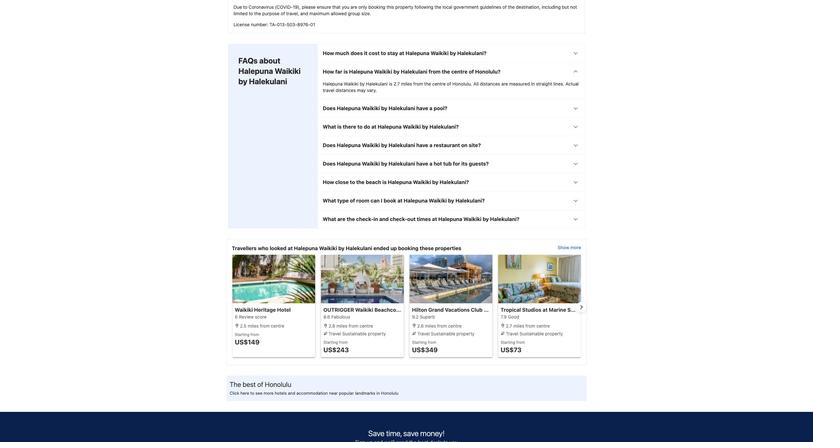 Task type: vqa. For each thing, say whether or not it's contained in the screenshot.
2nd before from right
no



Task type: describe. For each thing, give the bounding box(es) containing it.
score
[[255, 315, 267, 320]]

have for restaurant
[[416, 142, 428, 148]]

centre for 9.2 superb
[[448, 324, 462, 329]]

license number: ta-013-503-8976-01
[[234, 22, 315, 27]]

miles inside halepuna waikiki by halekulani is 2.7 miles from the centre of honolulu. all distances are measured in straight lines. actual travel distances may vary.
[[401, 81, 412, 87]]

but
[[562, 4, 569, 10]]

how close to the beach is halepuna waikiki by halekulani? button
[[318, 173, 585, 191]]

number:
[[251, 22, 268, 27]]

what is there to do at halepuna waikiki by halekulani? button
[[318, 118, 585, 136]]

pool?
[[434, 105, 447, 111]]

7.9 good
[[501, 315, 519, 320]]

of inside dropdown button
[[469, 69, 474, 75]]

does for does halepuna waikiki by halekulani have a pool?
[[323, 105, 336, 111]]

does for does halepuna waikiki by halekulani have a restaurant on site?
[[323, 142, 336, 148]]

type
[[337, 198, 349, 204]]

click
[[230, 391, 239, 396]]

halepuna down what type of room can i book at halepuna waikiki by halekulani? dropdown button at the top of page
[[438, 216, 462, 222]]

near
[[329, 391, 338, 396]]

from inside dropdown button
[[429, 69, 441, 75]]

popular
[[339, 391, 354, 396]]

travellers who looked at halepuna waikiki by halekulani ended up booking these properties
[[232, 246, 461, 252]]

miles for us$73
[[513, 324, 524, 329]]

property for us$243
[[368, 331, 386, 337]]

us$243
[[323, 347, 349, 354]]

how much does it cost to stay at halepuna waikiki by halekulani?
[[323, 50, 487, 56]]

hotels
[[275, 391, 287, 396]]

halekulani inside dropdown button
[[389, 105, 415, 111]]

from inside starting from us$349
[[428, 340, 436, 345]]

how for how much does it cost to stay at halepuna waikiki by halekulani?
[[323, 50, 334, 56]]

what type of room can i book at halepuna waikiki by halekulani?
[[323, 198, 485, 204]]

not
[[570, 4, 577, 10]]

faqs
[[238, 56, 258, 65]]

all
[[474, 81, 479, 87]]

time,
[[386, 429, 402, 439]]

is inside dropdown button
[[337, 124, 342, 130]]

halepuna right looked
[[294, 246, 318, 252]]

what for what are the check-in and check-out times at halepuna waikiki by halekulani?
[[323, 216, 336, 222]]

honolulu.
[[452, 81, 472, 87]]

us$73
[[501, 347, 522, 354]]

see
[[256, 391, 262, 396]]

accommodation
[[296, 391, 328, 396]]

to left do
[[357, 124, 363, 130]]

of inside dropdown button
[[350, 198, 355, 204]]

waikiki inside "outrigger waikiki beachcomber hotel 8.6 fabulous"
[[355, 307, 373, 313]]

please
[[302, 4, 316, 10]]

travel for us$349
[[417, 331, 430, 337]]

at right do
[[371, 124, 376, 130]]

halepuna down there in the top left of the page
[[337, 142, 361, 148]]

halepuna waikiki by halekulani is 2.7 miles from the centre of honolulu. all distances are measured in straight lines. actual travel distances may vary.
[[323, 81, 579, 93]]

waikiki inside halepuna waikiki by halekulani is 2.7 miles from the centre of honolulu. all distances are measured in straight lines. actual travel distances may vary.
[[344, 81, 359, 87]]

what for what is there to do at halepuna waikiki by halekulani?
[[323, 124, 336, 130]]

looked
[[270, 246, 287, 252]]

travel sustainable property for us$349
[[416, 331, 475, 337]]

the inside dropdown button
[[347, 216, 355, 222]]

travel for us$243
[[329, 331, 341, 337]]

us$349
[[412, 347, 438, 354]]

does for does halepuna waikiki by halekulani have a hot tub for its guests?
[[323, 161, 336, 167]]

and inside dropdown button
[[379, 216, 389, 222]]

i
[[381, 198, 382, 204]]

heritage
[[254, 307, 276, 313]]

from inside starting from us$149
[[251, 333, 259, 338]]

centre for 6 review score
[[271, 324, 284, 329]]

from inside starting from us$73
[[516, 340, 525, 345]]

save
[[403, 429, 419, 439]]

including
[[542, 4, 561, 10]]

the up halepuna waikiki by halekulani is 2.7 miles from the centre of honolulu. all distances are measured in straight lines. actual travel distances may vary.
[[442, 69, 450, 75]]

vary.
[[367, 88, 377, 93]]

properties
[[435, 246, 461, 252]]

miles right 2.5
[[248, 324, 259, 329]]

sustainable for us$349
[[431, 331, 455, 337]]

in inside halepuna waikiki by halekulani is 2.7 miles from the centre of honolulu. all distances are measured in straight lines. actual travel distances may vary.
[[531, 81, 535, 87]]

due
[[234, 4, 242, 10]]

from inside starting from us$243
[[339, 340, 348, 345]]

halepuna down does halepuna waikiki by halekulani have a pool?
[[378, 124, 402, 130]]

site?
[[469, 142, 481, 148]]

show more link
[[558, 245, 581, 253]]

restaurant
[[434, 142, 460, 148]]

in inside dropdown button
[[374, 216, 378, 222]]

are inside halepuna waikiki by halekulani is 2.7 miles from the centre of honolulu. all distances are measured in straight lines. actual travel distances may vary.
[[501, 81, 508, 87]]

far
[[335, 69, 342, 75]]

is inside halepuna waikiki by halekulani is 2.7 miles from the centre of honolulu. all distances are measured in straight lines. actual travel distances may vary.
[[389, 81, 392, 87]]

guidelines
[[480, 4, 501, 10]]

save time, save money!
[[368, 429, 445, 439]]

hilton
[[412, 307, 427, 313]]

013-
[[277, 22, 287, 27]]

starting for us$243
[[323, 340, 338, 345]]

6 review
[[235, 315, 254, 320]]

1 horizontal spatial more
[[571, 245, 581, 251]]

room
[[356, 198, 369, 204]]

how much does it cost to stay at halepuna waikiki by halekulani? button
[[318, 44, 585, 62]]

honolulu inside hilton grand vacations club hokulani waikiki honolulu 9.2 superb
[[527, 307, 549, 313]]

a for pool?
[[429, 105, 432, 111]]

what is there to do at halepuna waikiki by halekulani?
[[323, 124, 459, 130]]

travel
[[323, 88, 334, 93]]

you
[[342, 4, 349, 10]]

0 horizontal spatial honolulu
[[265, 381, 291, 389]]

the down coronavirus
[[254, 11, 261, 16]]

hot
[[434, 161, 442, 167]]

have for pool?
[[416, 105, 428, 111]]

what are the check-in and check-out times at halepuna waikiki by halekulani?
[[323, 216, 519, 222]]

us$149
[[235, 339, 260, 346]]

halepuna up out
[[404, 198, 428, 204]]

outrigger waikiki beachcomber hotel 8.6 fabulous
[[323, 307, 424, 320]]

does halepuna waikiki by halekulani have a hot tub for its guests?
[[323, 161, 489, 167]]

starting for us$73
[[501, 340, 515, 345]]

waikiki inside waikiki heritage hotel 6 review score
[[235, 307, 253, 313]]

straight
[[536, 81, 552, 87]]

up
[[391, 246, 397, 252]]

vacations
[[445, 307, 470, 313]]

2.5 miles from centre
[[239, 324, 284, 329]]

8976-
[[297, 22, 310, 27]]

have for hot
[[416, 161, 428, 167]]

what type of room can i book at halepuna waikiki by halekulani? button
[[318, 192, 585, 210]]

2.8
[[329, 324, 335, 329]]

on
[[461, 142, 468, 148]]

the left local
[[435, 4, 441, 10]]

halekulani up does halepuna waikiki by halekulani have a hot tub for its guests?
[[389, 142, 415, 148]]

book
[[384, 198, 396, 204]]

halekulani? inside dropdown button
[[456, 198, 485, 204]]

accordion control element
[[317, 44, 585, 229]]

due to coronavirus (covid-19), please ensure that you are only booking this property following the local government guidelines of the destination, including but not limited to the purpose of travel, and maximum allowed group size.
[[234, 4, 577, 16]]

halekulani inside dropdown button
[[401, 69, 427, 75]]

halepuna up may
[[349, 69, 373, 75]]

purpose
[[262, 11, 280, 16]]

by inside halepuna waikiki by halekulani is 2.7 miles from the centre of honolulu. all distances are measured in straight lines. actual travel distances may vary.
[[360, 81, 365, 87]]

2 check- from the left
[[390, 216, 407, 222]]

halekulani inside the "faqs about halepuna waikiki by halekulani"
[[249, 77, 287, 86]]

how far is halepuna waikiki by halekulani from the centre of honolulu?
[[323, 69, 501, 75]]

actual
[[566, 81, 579, 87]]

starting for us$349
[[412, 340, 427, 345]]

travel,
[[286, 11, 299, 16]]

the best of honolulu click here to see more hotels and accommodation near popular landmarks in honolulu
[[230, 381, 399, 396]]

a for restaurant
[[429, 142, 432, 148]]

does
[[351, 50, 363, 56]]

guests?
[[469, 161, 489, 167]]

landmarks
[[355, 391, 375, 396]]

from inside halepuna waikiki by halekulani is 2.7 miles from the centre of honolulu. all distances are measured in straight lines. actual travel distances may vary.
[[413, 81, 423, 87]]

503-
[[287, 22, 297, 27]]

hotel inside waikiki heritage hotel 6 review score
[[277, 307, 291, 313]]

who
[[258, 246, 268, 252]]



Task type: locate. For each thing, give the bounding box(es) containing it.
allowed
[[331, 11, 347, 16]]

1 vertical spatial what
[[323, 198, 336, 204]]

1 vertical spatial honolulu
[[265, 381, 291, 389]]

miles down 7.9 good at the right bottom of page
[[513, 324, 524, 329]]

stay
[[387, 50, 398, 56]]

halepuna up what type of room can i book at halepuna waikiki by halekulani?
[[388, 179, 412, 185]]

miles down how far is halepuna waikiki by halekulani from the centre of honolulu?
[[401, 81, 412, 87]]

money!
[[420, 429, 445, 439]]

and right hotels
[[288, 391, 295, 396]]

starting up us$73
[[501, 340, 515, 345]]

3 does from the top
[[323, 161, 336, 167]]

of up see
[[257, 381, 263, 389]]

0 horizontal spatial hotel
[[277, 307, 291, 313]]

sustainable
[[342, 331, 367, 337], [431, 331, 455, 337], [520, 331, 544, 337]]

halepuna inside the "faqs about halepuna waikiki by halekulani"
[[238, 67, 273, 76]]

0 horizontal spatial 2.7
[[394, 81, 400, 87]]

halekulani up what is there to do at halepuna waikiki by halekulani?
[[389, 105, 415, 111]]

travel sustainable property for us$73
[[505, 331, 563, 337]]

2 vertical spatial how
[[323, 179, 334, 185]]

property down vacations
[[457, 331, 475, 337]]

more right see
[[264, 391, 274, 396]]

2 vertical spatial and
[[288, 391, 295, 396]]

are left measured on the right top of page
[[501, 81, 508, 87]]

how for how close to the beach is halepuna waikiki by halekulani?
[[323, 179, 334, 185]]

government
[[454, 4, 479, 10]]

1 sustainable from the left
[[342, 331, 367, 337]]

distances
[[480, 81, 500, 87], [336, 88, 356, 93]]

0 horizontal spatial distances
[[336, 88, 356, 93]]

1 vertical spatial does
[[323, 142, 336, 148]]

2 vertical spatial what
[[323, 216, 336, 222]]

sustainable down the 2.8 miles from centre
[[342, 331, 367, 337]]

license
[[234, 22, 250, 27]]

0 horizontal spatial are
[[337, 216, 345, 222]]

booking up size.
[[368, 4, 385, 10]]

2.7 down 7.9 good at the right bottom of page
[[506, 324, 512, 329]]

travel sustainable property down the 2.8 miles from centre
[[327, 331, 386, 337]]

halepuna up close
[[337, 161, 361, 167]]

1 horizontal spatial check-
[[390, 216, 407, 222]]

of down how far is halepuna waikiki by halekulani from the centre of honolulu? dropdown button
[[447, 81, 451, 87]]

3 a from the top
[[429, 161, 432, 167]]

travel up starting from us$73
[[506, 331, 518, 337]]

a
[[429, 105, 432, 111], [429, 142, 432, 148], [429, 161, 432, 167]]

2.7 miles from centre
[[505, 324, 550, 329]]

property down "outrigger waikiki beachcomber hotel 8.6 fabulous"
[[368, 331, 386, 337]]

1 vertical spatial in
[[374, 216, 378, 222]]

that
[[332, 4, 341, 10]]

hokulani
[[484, 307, 506, 313]]

more inside the best of honolulu click here to see more hotels and accommodation near popular landmarks in honolulu
[[264, 391, 274, 396]]

1 travel from the left
[[329, 331, 341, 337]]

1 horizontal spatial honolulu
[[381, 391, 399, 396]]

is left there in the top left of the page
[[337, 124, 342, 130]]

3 travel sustainable property from the left
[[505, 331, 563, 337]]

hotel inside "outrigger waikiki beachcomber hotel 8.6 fabulous"
[[411, 307, 424, 313]]

1 vertical spatial more
[[264, 391, 274, 396]]

have left hot
[[416, 161, 428, 167]]

miles for us$349
[[425, 324, 436, 329]]

check- down what type of room can i book at halepuna waikiki by halekulani?
[[390, 216, 407, 222]]

the left destination,
[[508, 4, 515, 10]]

starting from us$73
[[501, 340, 525, 354]]

2 vertical spatial honolulu
[[381, 391, 399, 396]]

starting inside starting from us$349
[[412, 340, 427, 345]]

ensure
[[317, 4, 331, 10]]

out
[[407, 216, 416, 222]]

only
[[358, 4, 367, 10]]

ended
[[374, 246, 389, 252]]

3 travel from the left
[[506, 331, 518, 337]]

1 horizontal spatial booking
[[398, 246, 419, 252]]

0 horizontal spatial and
[[288, 391, 295, 396]]

miles for us$243
[[336, 324, 347, 329]]

hilton grand vacations club hokulani waikiki honolulu 9.2 superb
[[412, 307, 549, 320]]

hotel right heritage
[[277, 307, 291, 313]]

its
[[461, 161, 468, 167]]

at right stay
[[399, 50, 404, 56]]

what
[[323, 124, 336, 130], [323, 198, 336, 204], [323, 216, 336, 222]]

travel sustainable property down 2.7 miles from centre
[[505, 331, 563, 337]]

1 hotel from the left
[[277, 307, 291, 313]]

the down how far is halepuna waikiki by halekulani from the centre of honolulu?
[[424, 81, 431, 87]]

how
[[323, 50, 334, 56], [323, 69, 334, 75], [323, 179, 334, 185]]

this
[[387, 4, 394, 10]]

starting inside starting from us$73
[[501, 340, 515, 345]]

1 vertical spatial are
[[501, 81, 508, 87]]

0 vertical spatial distances
[[480, 81, 500, 87]]

halekulani down does halepuna waikiki by halekulani have a restaurant on site?
[[389, 161, 415, 167]]

have
[[416, 105, 428, 111], [416, 142, 428, 148], [416, 161, 428, 167]]

halekulani inside halepuna waikiki by halekulani is 2.7 miles from the centre of honolulu. all distances are measured in straight lines. actual travel distances may vary.
[[366, 81, 388, 87]]

in left straight
[[531, 81, 535, 87]]

have left pool?
[[416, 105, 428, 111]]

0 vertical spatial booking
[[368, 4, 385, 10]]

1 vertical spatial distances
[[336, 88, 356, 93]]

following
[[415, 4, 433, 10]]

1 horizontal spatial are
[[351, 4, 357, 10]]

region containing us$149
[[227, 255, 586, 360]]

a for hot
[[429, 161, 432, 167]]

19),
[[293, 4, 301, 10]]

from
[[429, 69, 441, 75], [413, 81, 423, 87], [260, 324, 270, 329], [349, 324, 358, 329], [437, 324, 447, 329], [526, 324, 535, 329], [251, 333, 259, 338], [339, 340, 348, 345], [428, 340, 436, 345], [516, 340, 525, 345]]

a left pool?
[[429, 105, 432, 111]]

centre for 8.6 fabulous
[[360, 324, 373, 329]]

does halepuna waikiki by halekulani have a restaurant on site?
[[323, 142, 481, 148]]

2 horizontal spatial travel sustainable property
[[505, 331, 563, 337]]

property for us$349
[[457, 331, 475, 337]]

1 horizontal spatial 2.7
[[506, 324, 512, 329]]

travel down 2.8
[[329, 331, 341, 337]]

destination,
[[516, 4, 541, 10]]

halepuna up how far is halepuna waikiki by halekulani from the centre of honolulu?
[[406, 50, 429, 56]]

ta-
[[270, 22, 277, 27]]

of down (covid-
[[281, 11, 285, 16]]

does halepuna waikiki by halekulani have a restaurant on site? button
[[318, 136, 585, 154]]

0 vertical spatial are
[[351, 4, 357, 10]]

travel down "2.6"
[[417, 331, 430, 337]]

centre inside dropdown button
[[451, 69, 468, 75]]

what are the check-in and check-out times at halepuna waikiki by halekulani? button
[[318, 210, 585, 229]]

0 vertical spatial have
[[416, 105, 428, 111]]

much
[[335, 50, 349, 56]]

1 vertical spatial how
[[323, 69, 334, 75]]

halepuna up travel
[[323, 81, 343, 87]]

of right guidelines
[[503, 4, 507, 10]]

to right due
[[243, 4, 247, 10]]

halekulani down how much does it cost to stay at halepuna waikiki by halekulani?
[[401, 69, 427, 75]]

cost
[[369, 50, 380, 56]]

2.6
[[417, 324, 424, 329]]

property down 2.7 miles from centre
[[545, 331, 563, 337]]

2 hotel from the left
[[411, 307, 424, 313]]

does halepuna waikiki by halekulani have a pool?
[[323, 105, 447, 111]]

2 sustainable from the left
[[431, 331, 455, 337]]

sustainable for us$73
[[520, 331, 544, 337]]

a left hot
[[429, 161, 432, 167]]

starting up us$349
[[412, 340, 427, 345]]

2 have from the top
[[416, 142, 428, 148]]

are down type
[[337, 216, 345, 222]]

2 vertical spatial have
[[416, 161, 428, 167]]

of inside halepuna waikiki by halekulani is 2.7 miles from the centre of honolulu. all distances are measured in straight lines. actual travel distances may vary.
[[447, 81, 451, 87]]

show
[[558, 245, 569, 251]]

halepuna
[[406, 50, 429, 56], [238, 67, 273, 76], [349, 69, 373, 75], [323, 81, 343, 87], [337, 105, 361, 111], [378, 124, 402, 130], [337, 142, 361, 148], [337, 161, 361, 167], [388, 179, 412, 185], [404, 198, 428, 204], [438, 216, 462, 222], [294, 246, 318, 252]]

halepuna up there in the top left of the page
[[337, 105, 361, 111]]

starting inside starting from us$243
[[323, 340, 338, 345]]

save
[[368, 429, 385, 439]]

1 how from the top
[[323, 50, 334, 56]]

group
[[348, 11, 360, 16]]

property
[[395, 4, 413, 10], [368, 331, 386, 337], [457, 331, 475, 337], [545, 331, 563, 337]]

sustainable down 2.6 miles from centre
[[431, 331, 455, 337]]

2.7 down how far is halepuna waikiki by halekulani from the centre of honolulu?
[[394, 81, 400, 87]]

the left beach
[[356, 179, 365, 185]]

2 a from the top
[[429, 142, 432, 148]]

by
[[450, 50, 456, 56], [393, 69, 400, 75], [238, 77, 247, 86], [360, 81, 365, 87], [381, 105, 387, 111], [422, 124, 428, 130], [381, 142, 387, 148], [381, 161, 387, 167], [432, 179, 438, 185], [448, 198, 454, 204], [483, 216, 489, 222], [338, 246, 345, 252]]

more right 'show' on the bottom of the page
[[571, 245, 581, 251]]

halekulani down about
[[249, 77, 287, 86]]

honolulu up hotels
[[265, 381, 291, 389]]

tub
[[443, 161, 452, 167]]

does halepuna waikiki by halekulani have a hot tub for its guests? button
[[318, 155, 585, 173]]

starting inside starting from us$149
[[235, 333, 249, 338]]

1 a from the top
[[429, 105, 432, 111]]

at right the 'book'
[[397, 198, 403, 204]]

starting
[[235, 333, 249, 338], [323, 340, 338, 345], [412, 340, 427, 345], [501, 340, 515, 345]]

how left much
[[323, 50, 334, 56]]

3 sustainable from the left
[[520, 331, 544, 337]]

close
[[335, 179, 349, 185]]

how for how far is halepuna waikiki by halekulani from the centre of honolulu?
[[323, 69, 334, 75]]

property right the this
[[395, 4, 413, 10]]

2.7
[[394, 81, 400, 87], [506, 324, 512, 329]]

3 what from the top
[[323, 216, 336, 222]]

2 horizontal spatial sustainable
[[520, 331, 544, 337]]

outrigger
[[323, 307, 354, 313]]

1 have from the top
[[416, 105, 428, 111]]

are inside what are the check-in and check-out times at halepuna waikiki by halekulani? dropdown button
[[337, 216, 345, 222]]

1 vertical spatial booking
[[398, 246, 419, 252]]

2.7 inside halepuna waikiki by halekulani is 2.7 miles from the centre of honolulu. all distances are measured in straight lines. actual travel distances may vary.
[[394, 81, 400, 87]]

sustainable down 2.7 miles from centre
[[520, 331, 544, 337]]

do
[[364, 124, 370, 130]]

what inside dropdown button
[[323, 198, 336, 204]]

best
[[243, 381, 256, 389]]

what for what type of room can i book at halepuna waikiki by halekulani?
[[323, 198, 336, 204]]

0 horizontal spatial sustainable
[[342, 331, 367, 337]]

0 vertical spatial how
[[323, 50, 334, 56]]

booking inside due to coronavirus (covid-19), please ensure that you are only booking this property following the local government guidelines of the destination, including but not limited to the purpose of travel, and maximum allowed group size.
[[368, 4, 385, 10]]

property inside due to coronavirus (covid-19), please ensure that you are only booking this property following the local government guidelines of the destination, including but not limited to the purpose of travel, and maximum allowed group size.
[[395, 4, 413, 10]]

to inside dropdown button
[[350, 179, 355, 185]]

centre inside halepuna waikiki by halekulani is 2.7 miles from the centre of honolulu. all distances are measured in straight lines. actual travel distances may vary.
[[432, 81, 446, 87]]

2 travel sustainable property from the left
[[416, 331, 475, 337]]

0 horizontal spatial more
[[264, 391, 274, 396]]

of up all
[[469, 69, 474, 75]]

and inside the best of honolulu click here to see more hotels and accommodation near popular landmarks in honolulu
[[288, 391, 295, 396]]

at
[[399, 50, 404, 56], [371, 124, 376, 130], [397, 198, 403, 204], [432, 216, 437, 222], [288, 246, 293, 252]]

2 horizontal spatial are
[[501, 81, 508, 87]]

3 have from the top
[[416, 161, 428, 167]]

0 vertical spatial does
[[323, 105, 336, 111]]

check- down room
[[356, 216, 374, 222]]

travellers
[[232, 246, 257, 252]]

how close to the beach is halepuna waikiki by halekulani?
[[323, 179, 469, 185]]

sustainable for us$243
[[342, 331, 367, 337]]

halekulani? inside dropdown button
[[440, 179, 469, 185]]

at right looked
[[288, 246, 293, 252]]

2 horizontal spatial travel
[[506, 331, 518, 337]]

1 horizontal spatial and
[[300, 11, 308, 16]]

starting from us$243
[[323, 340, 349, 354]]

(covid-
[[275, 4, 293, 10]]

0 horizontal spatial check-
[[356, 216, 374, 222]]

2 vertical spatial are
[[337, 216, 345, 222]]

miles right "2.6"
[[425, 324, 436, 329]]

2 what from the top
[[323, 198, 336, 204]]

honolulu up 2.7 miles from centre
[[527, 307, 549, 313]]

and
[[300, 11, 308, 16], [379, 216, 389, 222], [288, 391, 295, 396]]

0 horizontal spatial booking
[[368, 4, 385, 10]]

0 vertical spatial a
[[429, 105, 432, 111]]

the down type
[[347, 216, 355, 222]]

have left restaurant
[[416, 142, 428, 148]]

of inside the best of honolulu click here to see more hotels and accommodation near popular landmarks in honolulu
[[257, 381, 263, 389]]

to inside the best of honolulu click here to see more hotels and accommodation near popular landmarks in honolulu
[[250, 391, 254, 396]]

maximum
[[309, 11, 330, 16]]

can
[[371, 198, 380, 204]]

1 horizontal spatial sustainable
[[431, 331, 455, 337]]

halepuna down faqs
[[238, 67, 273, 76]]

are inside due to coronavirus (covid-19), please ensure that you are only booking this property following the local government guidelines of the destination, including but not limited to the purpose of travel, and maximum allowed group size.
[[351, 4, 357, 10]]

hotel up 9.2 superb
[[411, 307, 424, 313]]

centre for 7.9 good
[[537, 324, 550, 329]]

1 vertical spatial have
[[416, 142, 428, 148]]

and inside due to coronavirus (covid-19), please ensure that you are only booking this property following the local government guidelines of the destination, including but not limited to the purpose of travel, and maximum allowed group size.
[[300, 11, 308, 16]]

0 vertical spatial honolulu
[[527, 307, 549, 313]]

2 does from the top
[[323, 142, 336, 148]]

is down how far is halepuna waikiki by halekulani from the centre of honolulu?
[[389, 81, 392, 87]]

0 vertical spatial what
[[323, 124, 336, 130]]

to right limited
[[249, 11, 253, 16]]

travel sustainable property down 2.6 miles from centre
[[416, 331, 475, 337]]

1 vertical spatial a
[[429, 142, 432, 148]]

a inside dropdown button
[[429, 105, 432, 111]]

0 vertical spatial and
[[300, 11, 308, 16]]

of right type
[[350, 198, 355, 204]]

miles right 2.8
[[336, 324, 347, 329]]

2 vertical spatial a
[[429, 161, 432, 167]]

starting for us$149
[[235, 333, 249, 338]]

it
[[364, 50, 368, 56]]

how left close
[[323, 179, 334, 185]]

local
[[443, 4, 452, 10]]

property for us$73
[[545, 331, 563, 337]]

2 horizontal spatial and
[[379, 216, 389, 222]]

is right far
[[344, 69, 348, 75]]

about
[[259, 56, 280, 65]]

0 vertical spatial in
[[531, 81, 535, 87]]

and down "i"
[[379, 216, 389, 222]]

and down please
[[300, 11, 308, 16]]

does inside dropdown button
[[323, 105, 336, 111]]

to right close
[[350, 179, 355, 185]]

for
[[453, 161, 460, 167]]

how far is halepuna waikiki by halekulani from the centre of honolulu? button
[[318, 63, 585, 81]]

of
[[503, 4, 507, 10], [281, 11, 285, 16], [469, 69, 474, 75], [447, 81, 451, 87], [350, 198, 355, 204], [257, 381, 263, 389]]

at inside dropdown button
[[397, 198, 403, 204]]

0 vertical spatial more
[[571, 245, 581, 251]]

distances down honolulu?
[[480, 81, 500, 87]]

halepuna inside halepuna waikiki by halekulani is 2.7 miles from the centre of honolulu. all distances are measured in straight lines. actual travel distances may vary.
[[323, 81, 343, 87]]

halekulani left 'ended'
[[346, 246, 372, 252]]

2 how from the top
[[323, 69, 334, 75]]

0 horizontal spatial travel
[[329, 331, 341, 337]]

in down "can"
[[374, 216, 378, 222]]

region
[[227, 255, 586, 360]]

by inside the "faqs about halepuna waikiki by halekulani"
[[238, 77, 247, 86]]

2 travel from the left
[[417, 331, 430, 337]]

a left restaurant
[[429, 142, 432, 148]]

coronavirus
[[249, 4, 274, 10]]

how left far
[[323, 69, 334, 75]]

1 travel sustainable property from the left
[[327, 331, 386, 337]]

check-
[[356, 216, 374, 222], [390, 216, 407, 222]]

have inside dropdown button
[[416, 105, 428, 111]]

2 horizontal spatial honolulu
[[527, 307, 549, 313]]

2 vertical spatial in
[[377, 391, 380, 396]]

1 vertical spatial 2.7
[[506, 324, 512, 329]]

to left see
[[250, 391, 254, 396]]

at right times
[[432, 216, 437, 222]]

are up group
[[351, 4, 357, 10]]

3 how from the top
[[323, 179, 334, 185]]

is right beach
[[382, 179, 387, 185]]

1 what from the top
[[323, 124, 336, 130]]

travel for us$73
[[506, 331, 518, 337]]

1 vertical spatial and
[[379, 216, 389, 222]]

1 horizontal spatial hotel
[[411, 307, 424, 313]]

travel sustainable property for us$243
[[327, 331, 386, 337]]

booking right "up"
[[398, 246, 419, 252]]

0 vertical spatial 2.7
[[394, 81, 400, 87]]

1 horizontal spatial travel
[[417, 331, 430, 337]]

centre
[[451, 69, 468, 75], [432, 81, 446, 87], [271, 324, 284, 329], [360, 324, 373, 329], [448, 324, 462, 329], [537, 324, 550, 329]]

in inside the best of honolulu click here to see more hotels and accommodation near popular landmarks in honolulu
[[377, 391, 380, 396]]

the inside halepuna waikiki by halekulani is 2.7 miles from the centre of honolulu. all distances are measured in straight lines. actual travel distances may vary.
[[424, 81, 431, 87]]

waikiki inside the "faqs about halepuna waikiki by halekulani"
[[275, 67, 301, 76]]

to
[[243, 4, 247, 10], [249, 11, 253, 16], [381, 50, 386, 56], [357, 124, 363, 130], [350, 179, 355, 185], [250, 391, 254, 396]]

distances left may
[[336, 88, 356, 93]]

1 check- from the left
[[356, 216, 374, 222]]

1 horizontal spatial travel sustainable property
[[416, 331, 475, 337]]

how inside dropdown button
[[323, 50, 334, 56]]

honolulu right the landmarks
[[381, 391, 399, 396]]

to left stay
[[381, 50, 386, 56]]

club
[[471, 307, 483, 313]]

waikiki inside hilton grand vacations club hokulani waikiki honolulu 9.2 superb
[[507, 307, 525, 313]]

lines.
[[553, 81, 564, 87]]

2 vertical spatial does
[[323, 161, 336, 167]]

in right the landmarks
[[377, 391, 380, 396]]

0 horizontal spatial travel sustainable property
[[327, 331, 386, 337]]

honolulu?
[[475, 69, 501, 75]]

starting down 2.5
[[235, 333, 249, 338]]

1 does from the top
[[323, 105, 336, 111]]

1 horizontal spatial distances
[[480, 81, 500, 87]]

8.6 fabulous
[[323, 315, 350, 320]]



